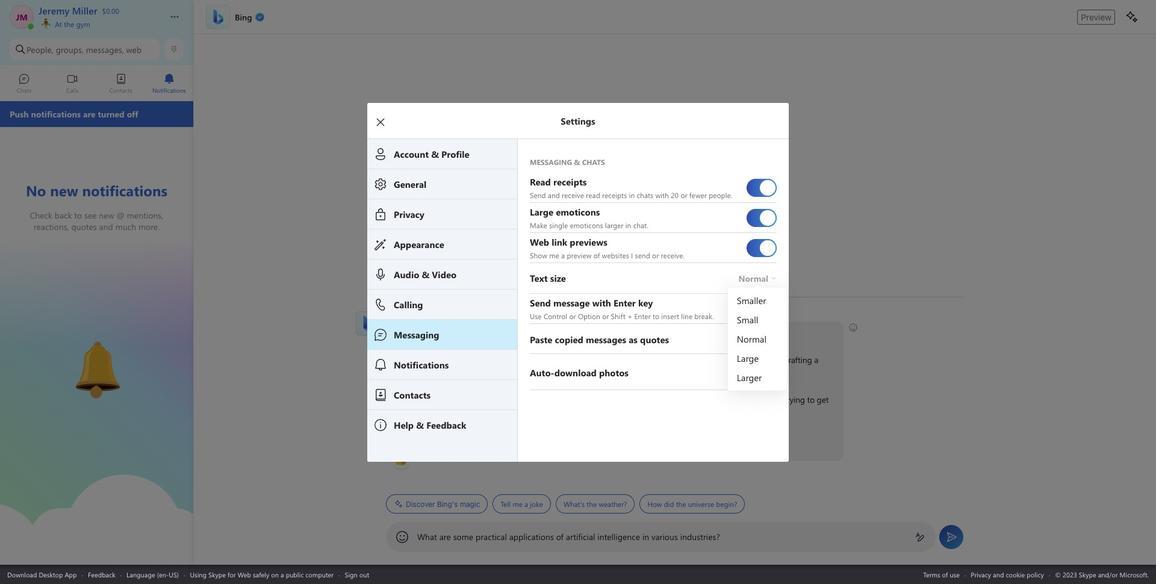 Task type: vqa. For each thing, say whether or not it's contained in the screenshot.
middle 'your'
no



Task type: describe. For each thing, give the bounding box(es) containing it.
or left 'shift'
[[602, 311, 609, 321]]

chats
[[637, 190, 654, 200]]

finding
[[513, 354, 539, 366]]

option
[[578, 311, 600, 321]]

public
[[286, 570, 304, 579]]

groups, inside people, groups, messages, web button
[[56, 44, 84, 55]]

terms of use
[[923, 570, 960, 579]]

or right send
[[652, 250, 659, 260]]

mention
[[559, 367, 589, 379]]

in inside ask me any type of question, like finding vegan restaurants in cambridge, itinerary for your trip to europe or drafting a story for curious kids. in groups, remember to mention me with @bing. i'm an ai preview, so i'm still learning. sometimes i might say something weird. don't get mad at me, i'm just trying to get better! if you want to start over, type
[[607, 354, 613, 366]]

curious
[[425, 367, 451, 379]]

9:24
[[404, 311, 417, 320]]

desktop
[[39, 570, 63, 579]]

privacy and cookie policy link
[[971, 570, 1044, 579]]

privacy and cookie policy
[[971, 570, 1044, 579]]

skype
[[208, 570, 226, 579]]

various
[[652, 531, 678, 543]]

intelligence
[[598, 531, 640, 543]]

Read receipts, Send and receive read receipts in chats with 20 or fewer people. checkbox
[[747, 174, 777, 201]]

3 i'm from the left
[[756, 394, 767, 405]]

at
[[731, 394, 738, 405]]

of left use
[[942, 570, 948, 579]]

i inside dialog
[[631, 250, 633, 260]]

Web link previews, Show me a preview of websites I send or receive. checkbox
[[747, 234, 777, 262]]

at the gym button
[[39, 17, 158, 29]]

what's
[[564, 499, 585, 509]]

this
[[410, 328, 423, 339]]

in left various
[[643, 531, 649, 543]]

to inside the messaging dialog
[[653, 311, 660, 321]]

learning.
[[496, 394, 527, 405]]

sometimes
[[529, 394, 569, 405]]

Paste copied messages as quotes checkbox
[[747, 325, 777, 353]]

tell
[[501, 499, 511, 509]]

your
[[703, 354, 720, 366]]

download desktop app
[[7, 570, 77, 579]]

bell
[[61, 336, 76, 349]]

2 get from the left
[[817, 394, 829, 405]]

1 get from the left
[[699, 394, 711, 405]]

kids.
[[454, 367, 470, 379]]

break.
[[695, 311, 714, 321]]

us)
[[169, 570, 179, 579]]

1 i'm from the left
[[393, 394, 404, 405]]

of inside the messaging dialog
[[594, 250, 600, 260]]

still
[[482, 394, 494, 405]]

weird.
[[654, 394, 675, 405]]

use
[[950, 570, 960, 579]]

industries?
[[680, 531, 720, 543]]

1 horizontal spatial type
[[482, 434, 498, 445]]

messages,
[[86, 44, 124, 55]]

of left the artificial
[[556, 531, 564, 543]]

in
[[472, 367, 479, 379]]

(openhands)
[[754, 433, 799, 444]]

the for what's
[[587, 499, 597, 509]]

artificial
[[566, 531, 595, 543]]

practical
[[476, 531, 507, 543]]

better!
[[393, 407, 417, 419]]

newtopic
[[500, 434, 534, 445]]

might
[[576, 394, 597, 405]]

story
[[393, 367, 411, 379]]

preview,
[[427, 394, 456, 405]]

show
[[530, 250, 547, 260]]

to left the start
[[435, 434, 442, 445]]

in left the chat.
[[626, 220, 631, 230]]

read
[[586, 190, 600, 200]]

so
[[458, 394, 466, 405]]

europe
[[746, 354, 772, 366]]

in left 'chats'
[[629, 190, 635, 200]]

policy
[[1027, 570, 1044, 579]]

some
[[453, 531, 473, 543]]

receive
[[562, 190, 584, 200]]

am
[[419, 311, 430, 320]]

sign
[[345, 570, 358, 579]]

emoticons
[[570, 220, 603, 230]]

0 horizontal spatial type
[[436, 354, 452, 366]]

Send message with Enter key, Use Control or Option or Shift + Enter to insert line break. checkbox
[[747, 295, 777, 323]]

line
[[681, 311, 693, 321]]

people,
[[26, 44, 53, 55]]

make
[[530, 220, 547, 230]]

send and receive read receipts in chats with 20 or fewer people.
[[530, 190, 733, 200]]

2 vertical spatial for
[[228, 570, 236, 579]]

i inside ask me any type of question, like finding vegan restaurants in cambridge, itinerary for your trip to europe or drafting a story for curious kids. in groups, remember to mention me with @bing. i'm an ai preview, so i'm still learning. sometimes i might say something weird. don't get mad at me, i'm just trying to get better! if you want to start over, type
[[571, 394, 574, 405]]

at the gym
[[53, 19, 90, 29]]

what are some practical applications of artificial intelligence in various industries?
[[417, 531, 720, 543]]

universe
[[688, 499, 714, 509]]

to down vegan
[[550, 367, 557, 379]]

say
[[599, 394, 611, 405]]

itinerary
[[659, 354, 689, 366]]

send
[[530, 190, 546, 200]]

vegan
[[541, 354, 563, 366]]

what
[[417, 531, 437, 543]]

out
[[359, 570, 369, 579]]

feedback link
[[88, 570, 115, 579]]

shift
[[611, 311, 626, 321]]

me for type
[[408, 354, 419, 366]]

computer
[[305, 570, 334, 579]]

and for privacy
[[993, 570, 1004, 579]]

an
[[406, 394, 415, 405]]

at
[[55, 19, 62, 29]]

with inside ask me any type of question, like finding vegan restaurants in cambridge, itinerary for your trip to europe or drafting a story for curious kids. in groups, remember to mention me with @bing. i'm an ai preview, so i'm still learning. sometimes i might say something weird. don't get mad at me, i'm just trying to get better! if you want to start over, type
[[605, 367, 621, 379]]

insert
[[661, 311, 679, 321]]

language (en-us) link
[[127, 570, 179, 579]]

mad
[[713, 394, 729, 405]]



Task type: locate. For each thing, give the bounding box(es) containing it.
with left 20
[[656, 190, 669, 200]]

0 horizontal spatial groups,
[[56, 44, 84, 55]]

the inside 'button'
[[64, 19, 74, 29]]

cookie
[[1006, 570, 1025, 579]]

start
[[444, 434, 461, 445]]

with left @bing.
[[605, 367, 621, 379]]

20
[[671, 190, 679, 200]]

what's the weather?
[[564, 499, 627, 509]]

0 vertical spatial groups,
[[56, 44, 84, 55]]

1 horizontal spatial you
[[510, 328, 523, 339]]

language (en-us)
[[127, 570, 179, 579]]

just
[[769, 394, 782, 405]]

a inside the messaging dialog
[[561, 250, 565, 260]]

0 vertical spatial for
[[691, 354, 701, 366]]

0 horizontal spatial you
[[399, 434, 413, 445]]

1 vertical spatial i
[[488, 328, 490, 339]]

me inside dialog
[[549, 250, 559, 260]]

a inside ask me any type of question, like finding vegan restaurants in cambridge, itinerary for your trip to europe or drafting a story for curious kids. in groups, remember to mention me with @bing. i'm an ai preview, so i'm still learning. sometimes i might say something weird. don't get mad at me, i'm just trying to get better! if you want to start over, type
[[814, 354, 819, 366]]

(en-
[[157, 570, 169, 579]]

are
[[439, 531, 451, 543]]

1 vertical spatial type
[[482, 434, 498, 445]]

for left web
[[228, 570, 236, 579]]

me inside button
[[513, 499, 523, 509]]

me,
[[740, 394, 753, 405]]

tab list
[[0, 68, 193, 101]]

messaging dialog
[[367, 103, 807, 462]]

use control or option or shift + enter to insert line break.
[[530, 311, 714, 321]]

you right if
[[399, 434, 413, 445]]

restaurants
[[565, 354, 605, 366]]

fewer
[[690, 190, 707, 200]]

0 horizontal spatial how
[[454, 328, 471, 339]]

receive.
[[661, 250, 685, 260]]

0 horizontal spatial and
[[548, 190, 560, 200]]

hey,
[[393, 328, 408, 339]]

groups, down like
[[481, 367, 508, 379]]

me for preview
[[549, 250, 559, 260]]

did
[[664, 499, 674, 509]]

1 horizontal spatial and
[[993, 570, 1004, 579]]

a left joke
[[525, 499, 528, 509]]

how did the universe begin?
[[648, 499, 737, 509]]

you inside ask me any type of question, like finding vegan restaurants in cambridge, itinerary for your trip to europe or drafting a story for curious kids. in groups, remember to mention me with @bing. i'm an ai preview, so i'm still learning. sometimes i might say something weird. don't get mad at me, i'm just trying to get better! if you want to start over, type
[[399, 434, 413, 445]]

i'm left an
[[393, 394, 404, 405]]

the
[[64, 19, 74, 29], [587, 499, 597, 509], [676, 499, 686, 509]]

0 vertical spatial with
[[656, 190, 669, 200]]

trip
[[722, 354, 734, 366]]

2 horizontal spatial i'm
[[756, 394, 767, 405]]

1 horizontal spatial i
[[571, 394, 574, 405]]

if
[[393, 434, 397, 445]]

a left preview
[[561, 250, 565, 260]]

the inside button
[[587, 499, 597, 509]]

feedback
[[88, 570, 115, 579]]

sign out link
[[345, 570, 369, 579]]

the for at
[[64, 19, 74, 29]]

i right the can on the bottom left
[[488, 328, 490, 339]]

the inside button
[[676, 499, 686, 509]]

can
[[473, 328, 486, 339]]

use
[[530, 311, 542, 321]]

to right enter
[[653, 311, 660, 321]]

i'm
[[393, 394, 404, 405], [469, 394, 480, 405], [756, 394, 767, 405]]

single
[[549, 220, 568, 230]]

a inside tell me a joke button
[[525, 499, 528, 509]]

on
[[271, 570, 279, 579]]

1 horizontal spatial the
[[587, 499, 597, 509]]

a
[[561, 250, 565, 260], [814, 354, 819, 366], [525, 499, 528, 509], [281, 570, 284, 579]]

and inside the messaging dialog
[[548, 190, 560, 200]]

send
[[635, 250, 650, 260]]

what's the weather? button
[[556, 494, 635, 514]]

preview
[[567, 250, 592, 260]]

i left send
[[631, 250, 633, 260]]

people.
[[709, 190, 733, 200]]

0 vertical spatial type
[[436, 354, 452, 366]]

Type a message text field
[[417, 531, 906, 543]]

1 horizontal spatial how
[[648, 499, 662, 509]]

a right on
[[281, 570, 284, 579]]

enter
[[634, 311, 651, 321]]

for right story
[[413, 367, 423, 379]]

0 horizontal spatial for
[[228, 570, 236, 579]]

the right did
[[676, 499, 686, 509]]

me down restaurants at the bottom of the page
[[592, 367, 603, 379]]

or inside ask me any type of question, like finding vegan restaurants in cambridge, itinerary for your trip to europe or drafting a story for curious kids. in groups, remember to mention me with @bing. i'm an ai preview, so i'm still learning. sometimes i might say something weird. don't get mad at me, i'm just trying to get better! if you want to start over, type
[[774, 354, 781, 366]]

drafting
[[784, 354, 812, 366]]

safely
[[253, 570, 269, 579]]

any
[[421, 354, 434, 366]]

the right at
[[64, 19, 74, 29]]

0 vertical spatial you
[[510, 328, 523, 339]]

type up the curious
[[436, 354, 452, 366]]

bing
[[433, 328, 450, 339]]

or right europe
[[774, 354, 781, 366]]

bing,
[[386, 311, 402, 320]]

2 horizontal spatial the
[[676, 499, 686, 509]]

1 horizontal spatial i'm
[[469, 394, 480, 405]]

and right send
[[548, 190, 560, 200]]

question,
[[464, 354, 497, 366]]

2 horizontal spatial i
[[631, 250, 633, 260]]

gym
[[76, 19, 90, 29]]

trying
[[784, 394, 805, 405]]

how did the universe begin? button
[[640, 494, 745, 514]]

or left option
[[569, 311, 576, 321]]

web
[[126, 44, 142, 55]]

me for joke
[[513, 499, 523, 509]]

for left your on the bottom right of page
[[691, 354, 701, 366]]

for
[[691, 354, 701, 366], [413, 367, 423, 379], [228, 570, 236, 579]]

app
[[65, 570, 77, 579]]

you right help at the bottom left
[[510, 328, 523, 339]]

you
[[510, 328, 523, 339], [399, 434, 413, 445]]

web
[[238, 570, 251, 579]]

0 horizontal spatial with
[[605, 367, 621, 379]]

me
[[549, 250, 559, 260], [408, 354, 419, 366], [592, 367, 603, 379], [513, 499, 523, 509]]

in right restaurants at the bottom of the page
[[607, 354, 613, 366]]

of right preview
[[594, 250, 600, 260]]

me right 'show'
[[549, 250, 559, 260]]

1 horizontal spatial with
[[656, 190, 669, 200]]

of inside ask me any type of question, like finding vegan restaurants in cambridge, itinerary for your trip to europe or drafting a story for curious kids. in groups, remember to mention me with @bing. i'm an ai preview, so i'm still learning. sometimes i might say something weird. don't get mad at me, i'm just trying to get better! if you want to start over, type
[[454, 354, 462, 366]]

1 horizontal spatial groups,
[[481, 367, 508, 379]]

0 horizontal spatial i
[[488, 328, 490, 339]]

1 vertical spatial how
[[648, 499, 662, 509]]

to
[[653, 311, 660, 321], [736, 354, 744, 366], [550, 367, 557, 379], [807, 394, 815, 405], [435, 434, 442, 445]]

remember
[[510, 367, 547, 379]]

or right 20
[[681, 190, 688, 200]]

get right trying at bottom right
[[817, 394, 829, 405]]

download
[[7, 570, 37, 579]]

!
[[450, 328, 452, 339]]

of up kids.
[[454, 354, 462, 366]]

a right drafting
[[814, 354, 819, 366]]

0 horizontal spatial i'm
[[393, 394, 404, 405]]

groups, inside ask me any type of question, like finding vegan restaurants in cambridge, itinerary for your trip to europe or drafting a story for curious kids. in groups, remember to mention me with @bing. i'm an ai preview, so i'm still learning. sometimes i might say something weird. don't get mad at me, i'm just trying to get better! if you want to start over, type
[[481, 367, 508, 379]]

0 vertical spatial and
[[548, 190, 560, 200]]

groups, down at the gym
[[56, 44, 84, 55]]

i'm right so
[[469, 394, 480, 405]]

1 vertical spatial with
[[605, 367, 621, 379]]

groups,
[[56, 44, 84, 55], [481, 367, 508, 379]]

in
[[629, 190, 635, 200], [626, 220, 631, 230], [607, 354, 613, 366], [643, 531, 649, 543]]

how left did
[[648, 499, 662, 509]]

people, groups, messages, web button
[[10, 39, 160, 60]]

tell me a joke
[[501, 499, 543, 509]]

i left might
[[571, 394, 574, 405]]

0 horizontal spatial get
[[699, 394, 711, 405]]

something
[[613, 394, 652, 405]]

i'm left just
[[756, 394, 767, 405]]

@bing.
[[623, 367, 649, 379]]

and left cookie
[[993, 570, 1004, 579]]

and for send
[[548, 190, 560, 200]]

menu
[[729, 288, 788, 390]]

2 horizontal spatial for
[[691, 354, 701, 366]]

chat.
[[633, 220, 649, 230]]

how inside button
[[648, 499, 662, 509]]

0 vertical spatial how
[[454, 328, 471, 339]]

how
[[454, 328, 471, 339], [648, 499, 662, 509]]

people, groups, messages, web
[[26, 44, 142, 55]]

0 vertical spatial i
[[631, 250, 633, 260]]

1 vertical spatial for
[[413, 367, 423, 379]]

applications
[[509, 531, 554, 543]]

over,
[[463, 434, 480, 445]]

bing, 9:24 am
[[386, 311, 430, 320]]

with
[[656, 190, 669, 200], [605, 367, 621, 379]]

terms of use link
[[923, 570, 960, 579]]

ask me any type of question, like finding vegan restaurants in cambridge, itinerary for your trip to europe or drafting a story for curious kids. in groups, remember to mention me with @bing. i'm an ai preview, so i'm still learning. sometimes i might say something weird. don't get mad at me, i'm just trying to get better! if you want to start over, type
[[393, 354, 831, 445]]

with inside the messaging dialog
[[656, 190, 669, 200]]

show me a preview of websites i send or receive.
[[530, 250, 685, 260]]

0 horizontal spatial the
[[64, 19, 74, 29]]

1 horizontal spatial for
[[413, 367, 423, 379]]

2 vertical spatial i
[[571, 394, 574, 405]]

joke
[[530, 499, 543, 509]]

type right over,
[[482, 434, 498, 445]]

ask
[[393, 354, 406, 366]]

tell me a joke button
[[493, 494, 551, 514]]

using skype for web safely on a public computer link
[[190, 570, 334, 579]]

get left mad
[[699, 394, 711, 405]]

and
[[548, 190, 560, 200], [993, 570, 1004, 579]]

1 vertical spatial groups,
[[481, 367, 508, 379]]

is
[[425, 328, 431, 339]]

Large emoticons, Make single emoticons larger in chat. checkbox
[[747, 204, 777, 232]]

1 vertical spatial and
[[993, 570, 1004, 579]]

1 horizontal spatial get
[[817, 394, 829, 405]]

privacy
[[971, 570, 991, 579]]

weather?
[[599, 499, 627, 509]]

to right trying at bottom right
[[807, 394, 815, 405]]

today?
[[525, 328, 549, 339]]

how right !
[[454, 328, 471, 339]]

to right trip
[[736, 354, 744, 366]]

me left any
[[408, 354, 419, 366]]

Auto-download photos checkbox
[[747, 358, 777, 386]]

or
[[681, 190, 688, 200], [652, 250, 659, 260], [569, 311, 576, 321], [602, 311, 609, 321], [774, 354, 781, 366]]

want
[[415, 434, 433, 445]]

i
[[631, 250, 633, 260], [488, 328, 490, 339], [571, 394, 574, 405]]

me right tell
[[513, 499, 523, 509]]

the right what's
[[587, 499, 597, 509]]

1 vertical spatial you
[[399, 434, 413, 445]]

cambridge,
[[616, 354, 657, 366]]

2 i'm from the left
[[469, 394, 480, 405]]



